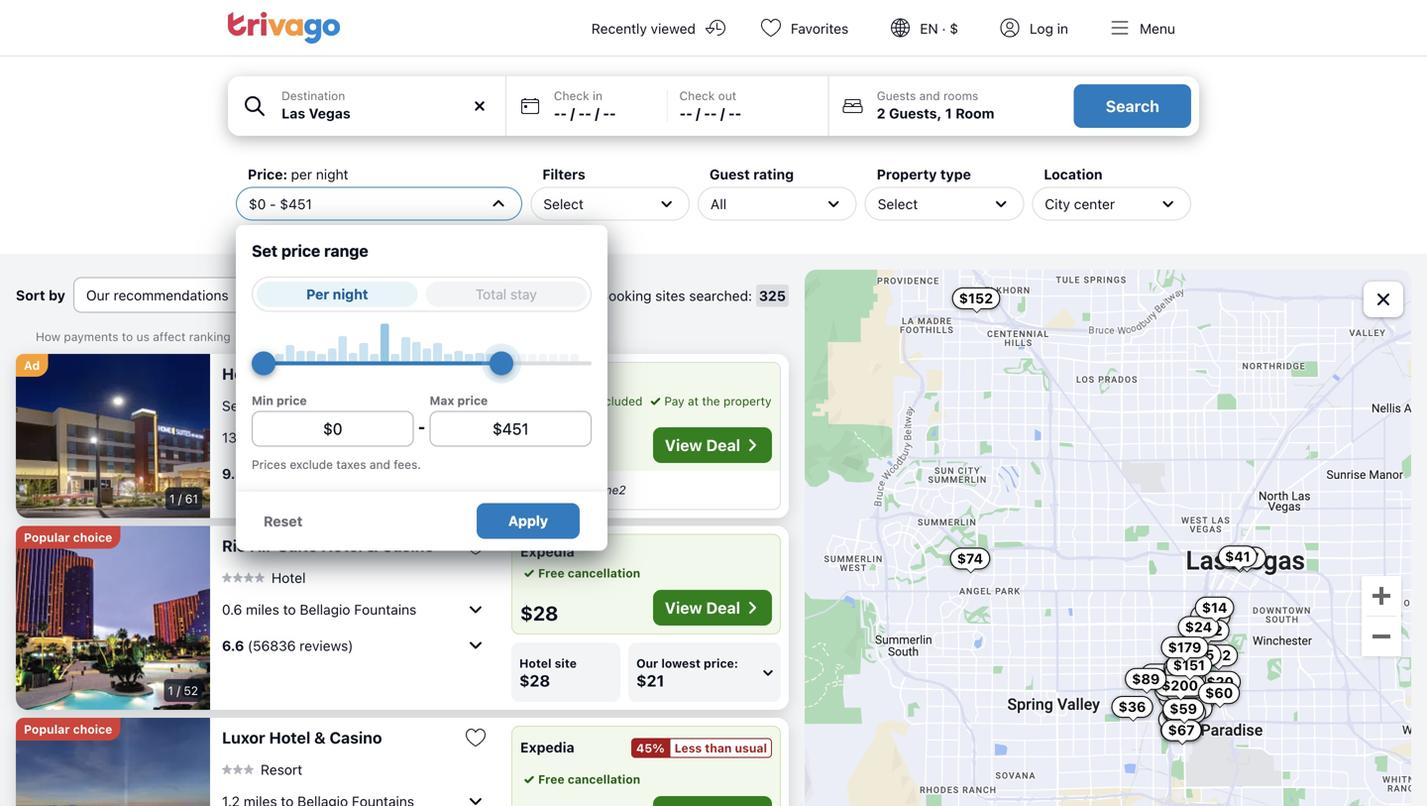 Task type: locate. For each thing, give the bounding box(es) containing it.
choice for luxor
[[73, 722, 112, 736]]

2 view deal from the top
[[665, 598, 741, 617]]

$59 button
[[1165, 669, 1206, 690], [1163, 698, 1205, 720]]

in for check
[[593, 89, 603, 103]]

center
[[1074, 196, 1115, 212], [335, 429, 376, 445]]

$36 inside $49 $36
[[1119, 698, 1146, 715]]

than
[[705, 741, 732, 755]]

hotel right suite
[[321, 536, 363, 555]]

apply
[[508, 513, 548, 529]]

rio all-suite hotel & casino button
[[222, 536, 448, 556]]

0 vertical spatial popular choice
[[24, 530, 112, 544]]

popular for luxor hotel & casino
[[24, 722, 70, 736]]

favorites
[[791, 20, 849, 37]]

$67
[[1168, 722, 1195, 738]]

1 free from the top
[[538, 566, 565, 580]]

1 view deal from the top
[[665, 436, 741, 454]]

0 vertical spatial choice
[[73, 530, 112, 544]]

1 vertical spatial view deal
[[665, 598, 741, 617]]

luxor
[[222, 728, 265, 747]]

0 horizontal spatial slider
[[252, 351, 276, 375]]

1 vertical spatial center
[[335, 429, 376, 445]]

check
[[554, 89, 589, 103], [680, 89, 715, 103]]

set
[[252, 241, 278, 260]]

0 vertical spatial popular choice button
[[16, 526, 120, 549]]

check left out
[[680, 89, 715, 103]]

$36 up $14
[[1226, 550, 1253, 566]]

free cancellation button for rio all-suite hotel & casino
[[520, 564, 641, 582]]

0 vertical spatial free cancellation button
[[520, 564, 641, 582]]

check for check out -- / -- / --
[[680, 89, 715, 103]]

2 free cancellation from the top
[[538, 772, 641, 786]]

·
[[942, 20, 946, 37]]

0 horizontal spatial $89
[[1132, 671, 1160, 687]]

1 vertical spatial reviews)
[[300, 637, 353, 654]]

$39
[[1172, 704, 1199, 720]]

1 horizontal spatial slider
[[490, 351, 513, 375]]

1 horizontal spatial in
[[1058, 20, 1069, 37]]

menu
[[1140, 20, 1176, 37]]

and up guests,
[[920, 89, 941, 103]]

price for set
[[281, 241, 320, 260]]

0 vertical spatial miles
[[252, 429, 286, 445]]

0 vertical spatial free cancellation
[[538, 566, 641, 580]]

deal
[[706, 436, 741, 454], [706, 598, 741, 617]]

2 popular choice button from the top
[[16, 718, 120, 741]]

breakfast
[[538, 394, 592, 408]]

out
[[718, 89, 737, 103]]

1 vertical spatial choice
[[73, 722, 112, 736]]

casino inside luxor hotel & casino button
[[330, 728, 382, 747]]

cancellation for luxor hotel & casino
[[568, 772, 641, 786]]

1 horizontal spatial center
[[1074, 196, 1115, 212]]

hotel inside luxor hotel & casino button
[[269, 728, 311, 747]]

1 vertical spatial $25
[[1170, 703, 1197, 720]]

home2
[[222, 364, 277, 383], [520, 371, 569, 388], [586, 483, 626, 497]]

center inside button
[[335, 429, 376, 445]]

1 vertical spatial cancellation
[[568, 772, 641, 786]]

view down pay
[[665, 436, 703, 454]]

1 popular from the top
[[24, 530, 70, 544]]

popular choice for luxor hotel & casino
[[24, 722, 112, 736]]

cancellation down apply 'button'
[[568, 566, 641, 580]]

0 vertical spatial reviews)
[[356, 465, 410, 482]]

to left us
[[122, 330, 133, 344]]

1
[[945, 105, 952, 121], [169, 492, 175, 506], [168, 684, 173, 697]]

$451
[[280, 196, 312, 212]]

$
[[950, 20, 959, 37]]

1 vertical spatial expedia
[[520, 739, 575, 755]]

view deal down pay at the property button
[[665, 436, 741, 454]]

0 horizontal spatial check
[[554, 89, 589, 103]]

1 free cancellation button from the top
[[520, 564, 641, 582]]

1 vertical spatial to
[[289, 429, 302, 445]]

hotel up resort
[[269, 728, 311, 747]]

price down the 'vegas'
[[458, 394, 488, 407]]

the
[[702, 394, 720, 408]]

popular choice
[[24, 530, 112, 544], [24, 722, 112, 736]]

destination
[[282, 89, 345, 103]]

1 vertical spatial miles
[[246, 601, 279, 617]]

1 check from the left
[[554, 89, 589, 103]]

0 vertical spatial $28 button
[[1141, 664, 1182, 685]]

1 vertical spatial 1
[[169, 492, 175, 506]]

affect
[[153, 330, 186, 344]]

1 vertical spatial free cancellation button
[[520, 770, 641, 788]]

0 horizontal spatial $36 button
[[1112, 696, 1153, 718]]

slider up min
[[252, 351, 276, 375]]

0 vertical spatial city
[[1045, 196, 1071, 212]]

0 vertical spatial $25 button
[[1165, 660, 1206, 682]]

night right per
[[333, 286, 368, 302]]

1 vertical spatial $28 button
[[1159, 709, 1200, 730]]

cancellation down "45%"
[[568, 772, 641, 786]]

$0 - $451
[[249, 196, 312, 212]]

center down location
[[1074, 196, 1115, 212]]

home2 image
[[520, 480, 582, 500]]

1 left '61'
[[169, 492, 175, 506]]

map region
[[805, 270, 1412, 806]]

our lowest price: $21
[[637, 656, 738, 690]]

1 vertical spatial casino
[[330, 728, 382, 747]]

view deal button up price:
[[653, 590, 772, 626]]

1 vertical spatial free
[[538, 772, 565, 786]]

slider right the 'vegas'
[[490, 351, 513, 375]]

$179 button
[[1161, 637, 1209, 658]]

in down recently
[[593, 89, 603, 103]]

$60 button
[[1199, 682, 1240, 704]]

1 vertical spatial popular
[[24, 722, 70, 736]]

price:
[[704, 656, 738, 670]]

view deal button down the
[[653, 427, 772, 463]]

2 view deal button from the top
[[653, 590, 772, 626]]

0 vertical spatial deal
[[706, 436, 741, 454]]

property
[[877, 166, 937, 182]]

1 horizontal spatial city
[[1045, 196, 1071, 212]]

0 vertical spatial 1
[[945, 105, 952, 121]]

1 view from the top
[[665, 436, 703, 454]]

$89 inside $89 $60
[[1132, 671, 1160, 687]]

free cancellation for luxor hotel & casino
[[538, 772, 641, 786]]

1 vertical spatial popular choice
[[24, 722, 112, 736]]

center up taxes at the left bottom of page
[[335, 429, 376, 445]]

to inside button
[[283, 601, 296, 617]]

breakfast included
[[538, 394, 643, 408]]

1 view deal button from the top
[[653, 427, 772, 463]]

0 vertical spatial in
[[1058, 20, 1069, 37]]

hotel
[[321, 536, 363, 555], [272, 569, 306, 586], [519, 656, 552, 670], [269, 728, 311, 747]]

view deal button for $152
[[653, 427, 772, 463]]

0 horizontal spatial home2
[[222, 364, 277, 383]]

reviews) right (414
[[356, 465, 410, 482]]

1 vertical spatial view
[[665, 598, 703, 617]]

2 horizontal spatial home2
[[586, 483, 626, 497]]

$36 button left $240 button
[[1112, 696, 1153, 718]]

1 vertical spatial deal
[[706, 598, 741, 617]]

1 vertical spatial city
[[306, 429, 331, 445]]

hotel left site
[[519, 656, 552, 670]]

to for home2
[[289, 429, 302, 445]]

0 horizontal spatial $36
[[1119, 698, 1146, 715]]

city down location
[[1045, 196, 1071, 212]]

1 slider from the left
[[252, 351, 276, 375]]

2 cancellation from the top
[[568, 772, 641, 786]]

1 choice from the top
[[73, 530, 112, 544]]

1 horizontal spatial $89
[[1171, 660, 1199, 676]]

en · $ button
[[873, 0, 982, 56]]

1 / 61
[[169, 492, 198, 506]]

& right luxor
[[314, 728, 326, 747]]

bellagio
[[300, 601, 350, 617]]

0 vertical spatial view
[[665, 436, 703, 454]]

/
[[571, 105, 575, 121], [595, 105, 600, 121], [696, 105, 701, 121], [721, 105, 725, 121], [178, 492, 182, 506], [177, 684, 180, 697]]

0 horizontal spatial city
[[306, 429, 331, 445]]

2 check from the left
[[680, 89, 715, 103]]

popular choice button for luxor hotel & casino
[[16, 718, 120, 741]]

0 vertical spatial and
[[920, 89, 941, 103]]

1 horizontal spatial reviews)
[[356, 465, 410, 482]]

0 horizontal spatial $152
[[520, 439, 567, 462]]

1 down "rooms"
[[945, 105, 952, 121]]

recently viewed
[[592, 20, 696, 37]]

1 horizontal spatial check
[[680, 89, 715, 103]]

1 select from the left
[[544, 196, 584, 212]]

1 vertical spatial popular choice button
[[16, 718, 120, 741]]

price: per night
[[248, 166, 349, 182]]

in inside button
[[1058, 20, 1069, 37]]

per
[[306, 286, 329, 302]]

1 horizontal spatial $152
[[959, 290, 993, 306]]

$152
[[959, 290, 993, 306], [520, 439, 567, 462]]

city center
[[1045, 196, 1115, 212]]

1 horizontal spatial &
[[366, 536, 378, 555]]

price right min
[[277, 394, 307, 407]]

2 view from the top
[[665, 598, 703, 617]]

casino inside "rio all-suite hotel & casino" button
[[382, 536, 434, 555]]

0 vertical spatial $25
[[1172, 662, 1199, 679]]

0 vertical spatial $59
[[1172, 671, 1199, 687]]

0 horizontal spatial in
[[593, 89, 603, 103]]

1 vertical spatial in
[[593, 89, 603, 103]]

0 horizontal spatial and
[[370, 458, 390, 471]]

2 select from the left
[[878, 196, 918, 212]]

home2 up min
[[222, 364, 277, 383]]

1 popular choice from the top
[[24, 530, 112, 544]]

2 free cancellation button from the top
[[520, 770, 641, 788]]

suite
[[278, 536, 317, 555]]

45%
[[636, 741, 665, 755]]

1 for home2 suites by hilton las vegas northwest
[[169, 492, 175, 506]]

per night
[[306, 286, 368, 302]]

& up fountains
[[366, 536, 378, 555]]

select down property
[[878, 196, 918, 212]]

$21
[[637, 671, 665, 690]]

in inside check in -- / -- / --
[[593, 89, 603, 103]]

1 vertical spatial $59 button
[[1163, 698, 1205, 720]]

1 free cancellation from the top
[[538, 566, 641, 580]]

2 deal from the top
[[706, 598, 741, 617]]

fountains
[[354, 601, 417, 617]]

searched:
[[689, 287, 752, 304]]

miles inside button
[[252, 429, 286, 445]]

city up the exclude
[[306, 429, 331, 445]]

0 horizontal spatial &
[[314, 728, 326, 747]]

0 vertical spatial $152
[[959, 290, 993, 306]]

2 choice from the top
[[73, 722, 112, 736]]

$152 inside button
[[959, 290, 993, 306]]

booking
[[600, 287, 652, 304]]

1 vertical spatial free cancellation
[[538, 772, 641, 786]]

2 vertical spatial to
[[283, 601, 296, 617]]

0 horizontal spatial reviews)
[[300, 637, 353, 654]]

apply button
[[477, 503, 580, 539]]

Destination search field
[[282, 103, 494, 124]]

to up the exclude
[[289, 429, 302, 445]]

$36 button up $14
[[1219, 547, 1260, 569]]

per
[[291, 166, 312, 182]]

0 vertical spatial view deal button
[[653, 427, 772, 463]]

0 vertical spatial $36
[[1226, 550, 1253, 566]]

free cancellation button down "45%"
[[520, 770, 641, 788]]

0 vertical spatial view deal
[[665, 436, 741, 454]]

min price
[[252, 394, 307, 407]]

expedia
[[520, 543, 575, 560], [520, 739, 575, 755]]

in right log
[[1058, 20, 1069, 37]]

1 vertical spatial $36 button
[[1112, 696, 1153, 718]]

free cancellation down "45%"
[[538, 772, 641, 786]]

1 vertical spatial $36
[[1119, 698, 1146, 715]]

miles inside button
[[246, 601, 279, 617]]

$36 inside button
[[1226, 550, 1253, 566]]

expedia down hotel site $28
[[520, 739, 575, 755]]

select down filters
[[544, 196, 584, 212]]

city inside button
[[306, 429, 331, 445]]

price right 'set'
[[281, 241, 320, 260]]

$25 inside $25 $192
[[1170, 703, 1197, 720]]

popular for rio all-suite hotel & casino
[[24, 530, 70, 544]]

view up 'lowest'
[[665, 598, 703, 617]]

$36
[[1226, 550, 1253, 566], [1119, 698, 1146, 715]]

select for property type
[[878, 196, 918, 212]]

1 vertical spatial and
[[370, 458, 390, 471]]

1 popular choice button from the top
[[16, 526, 120, 549]]

and left fees.
[[370, 458, 390, 471]]

$128 button
[[1159, 686, 1207, 708]]

deal up price:
[[706, 598, 741, 617]]

reviews) down bellagio
[[300, 637, 353, 654]]

search button
[[1074, 84, 1192, 128]]

&
[[366, 536, 378, 555], [314, 728, 326, 747]]

0 vertical spatial cancellation
[[568, 566, 641, 580]]

2 vertical spatial 1
[[168, 684, 173, 697]]

0 vertical spatial free
[[538, 566, 565, 580]]

$59 for the topmost $59 button
[[1172, 671, 1199, 687]]

1 horizontal spatial and
[[920, 89, 941, 103]]

$20
[[1207, 673, 1234, 690]]

1 left "52"
[[168, 684, 173, 697]]

sort by
[[16, 287, 65, 303]]

free cancellation
[[538, 566, 641, 580], [538, 772, 641, 786]]

$36 left $28 $28
[[1119, 698, 1146, 715]]

home2 up breakfast
[[520, 371, 569, 388]]

deal down pay at the property
[[706, 436, 741, 454]]

max
[[430, 394, 454, 407]]

expedia down apply 'button'
[[520, 543, 575, 560]]

check up filters
[[554, 89, 589, 103]]

to left bellagio
[[283, 601, 296, 617]]

1 deal from the top
[[706, 436, 741, 454]]

2 popular choice from the top
[[24, 722, 112, 736]]

$14
[[1202, 599, 1228, 616]]

1 cancellation from the top
[[568, 566, 641, 580]]

-
[[554, 105, 561, 121], [561, 105, 567, 121], [579, 105, 585, 121], [585, 105, 592, 121], [603, 105, 610, 121], [610, 105, 616, 121], [680, 105, 686, 121], [686, 105, 693, 121], [704, 105, 711, 121], [711, 105, 717, 121], [729, 105, 735, 121], [735, 105, 742, 121], [270, 196, 276, 212], [418, 417, 426, 436], [248, 465, 255, 482]]

1 horizontal spatial $36
[[1226, 550, 1253, 566]]

0 horizontal spatial select
[[544, 196, 584, 212]]

slider
[[252, 351, 276, 375], [490, 351, 513, 375]]

$200
[[1162, 677, 1199, 694]]

check inside check out -- / -- / --
[[680, 89, 715, 103]]

home2 suites by hilton las vegas northwest button
[[222, 364, 569, 384]]

excellent
[[258, 465, 320, 482]]

miles
[[252, 429, 286, 445], [246, 601, 279, 617]]

en · $
[[920, 20, 959, 37]]

home2 suites by hilton las vegas northwest
[[222, 364, 569, 383]]

1 vertical spatial view deal button
[[653, 590, 772, 626]]

night right "per"
[[316, 166, 349, 182]]

1 vertical spatial $59
[[1170, 701, 1198, 717]]

$53 button
[[1186, 671, 1227, 693]]

deal for $28
[[706, 598, 741, 617]]

6.6
[[222, 637, 244, 654]]

miles right 0.6 in the bottom left of the page
[[246, 601, 279, 617]]

and
[[920, 89, 941, 103], [370, 458, 390, 471]]

free cancellation button down apply 'button'
[[520, 564, 641, 582]]

$14 button
[[1195, 597, 1235, 618]]

$192
[[1189, 622, 1223, 639]]

0 vertical spatial expedia
[[520, 543, 575, 560]]

$24 button
[[1178, 616, 1220, 638]]

2 popular from the top
[[24, 722, 70, 736]]

0 vertical spatial popular
[[24, 530, 70, 544]]

popular
[[24, 530, 70, 544], [24, 722, 70, 736]]

$97 button
[[1191, 605, 1231, 627]]

2 free from the top
[[538, 772, 565, 786]]

hotel down suite
[[272, 569, 306, 586]]

0 vertical spatial casino
[[382, 536, 434, 555]]

home2 right home2 image on the left of the page
[[586, 483, 626, 497]]

view deal up price:
[[665, 598, 741, 617]]

$89 for $89
[[1171, 660, 1199, 676]]

free cancellation down apply 'button'
[[538, 566, 641, 580]]

check inside check in -- / -- / --
[[554, 89, 589, 103]]

miles up prices
[[252, 429, 286, 445]]

1 horizontal spatial $36 button
[[1219, 547, 1260, 569]]

0 horizontal spatial center
[[335, 429, 376, 445]]

1 horizontal spatial select
[[878, 196, 918, 212]]

reviews)
[[356, 465, 410, 482], [300, 637, 353, 654]]

choice for rio
[[73, 530, 112, 544]]

$28 $28
[[1148, 666, 1193, 728]]



Task type: vqa. For each thing, say whether or not it's contained in the screenshot.
bottom "$59" button
yes



Task type: describe. For each thing, give the bounding box(es) containing it.
found:
[[482, 287, 523, 304]]

0 vertical spatial center
[[1074, 196, 1115, 212]]

view deal for $28
[[665, 598, 741, 617]]

1 for rio all-suite hotel & casino
[[168, 684, 173, 697]]

resort button
[[222, 761, 303, 778]]

serviced apartment
[[222, 397, 348, 414]]

hotel inside hotel button
[[272, 569, 306, 586]]

how payments to us affect ranking button
[[36, 329, 256, 350]]

set price range
[[252, 241, 369, 260]]

site
[[555, 656, 577, 670]]

rooms
[[944, 89, 979, 103]]

fees.
[[394, 458, 421, 471]]

view deal button for $28
[[653, 590, 772, 626]]

check in -- / -- / --
[[554, 89, 616, 121]]

0 vertical spatial night
[[316, 166, 349, 182]]

$152 button
[[952, 287, 1000, 309]]

guest
[[710, 166, 750, 182]]

view deal for $152
[[665, 436, 741, 454]]

$37
[[1233, 549, 1260, 566]]

$24
[[1185, 619, 1213, 635]]

filters
[[543, 166, 586, 182]]

$25 $192
[[1170, 622, 1223, 720]]

hotel inside "rio all-suite hotel & casino" button
[[321, 536, 363, 555]]

exclude
[[290, 458, 333, 471]]

$49
[[1171, 682, 1199, 698]]

hotel button
[[222, 569, 306, 586]]

select for filters
[[544, 196, 584, 212]]

0.6 miles to bellagio fountains button
[[222, 593, 488, 625]]

$74
[[957, 550, 983, 567]]

in for log
[[1058, 20, 1069, 37]]

payments
[[64, 330, 118, 344]]

0 vertical spatial $36 button
[[1219, 547, 1260, 569]]

Min price number field
[[252, 411, 414, 447]]

$20 button
[[1200, 671, 1241, 693]]

$89 for $89 $60
[[1132, 671, 1160, 687]]

stays found: 245
[[444, 287, 557, 304]]

by
[[49, 287, 65, 303]]

$25 for $25 $192
[[1170, 703, 1197, 720]]

all
[[711, 196, 727, 212]]

serviced
[[222, 397, 278, 414]]

$28 inside hotel site $28
[[519, 671, 550, 690]]

our
[[637, 656, 659, 670]]

$97
[[1198, 608, 1224, 624]]

view for $28
[[665, 598, 703, 617]]

to for rio
[[283, 601, 296, 617]]

rating
[[754, 166, 794, 182]]

$74 button
[[950, 548, 990, 569]]

home2 suites by hilton las vegas northwest, (las vegas, usa) image
[[16, 354, 210, 518]]

deal for $152
[[706, 436, 741, 454]]

free for luxor hotel & casino
[[538, 772, 565, 786]]

search
[[1106, 97, 1160, 115]]

$305
[[1178, 647, 1215, 663]]

taxes
[[336, 458, 366, 471]]

property
[[724, 394, 772, 408]]

apartment
[[282, 397, 348, 414]]

view for $152
[[665, 436, 703, 454]]

check for check in -- / -- / --
[[554, 89, 589, 103]]

2 expedia from the top
[[520, 739, 575, 755]]

1 inside guests and rooms 2 guests, 1 room
[[945, 105, 952, 121]]

(56836
[[248, 637, 296, 654]]

stay
[[510, 286, 537, 302]]

luxor hotel & casino
[[222, 728, 382, 747]]

0.6 miles to bellagio fountains
[[222, 601, 417, 617]]

free for rio all-suite hotel & casino
[[538, 566, 565, 580]]

1 horizontal spatial home2
[[520, 371, 569, 388]]

13.5
[[222, 429, 248, 445]]

$25 for $25
[[1172, 662, 1199, 679]]

hilton
[[357, 364, 403, 383]]

$200 button
[[1155, 675, 1206, 697]]

reset button
[[264, 512, 303, 530]]

miles for suites
[[252, 429, 286, 445]]

usual
[[735, 741, 767, 755]]

luxor hotel & casino, (las vegas, usa) image
[[16, 718, 210, 806]]

trivago logo image
[[228, 12, 341, 44]]

1 / 52
[[168, 684, 198, 697]]

sort
[[16, 287, 45, 303]]

free cancellation button for luxor hotel & casino
[[520, 770, 641, 788]]

hotel inside hotel site $28
[[519, 656, 552, 670]]

$41
[[1226, 548, 1251, 564]]

log in
[[1030, 20, 1069, 37]]

0 vertical spatial to
[[122, 330, 133, 344]]

1 vertical spatial $25 button
[[1163, 701, 1204, 723]]

rio all-suite hotel & casino, (las vegas, usa) image
[[16, 526, 210, 710]]

0 vertical spatial $59 button
[[1165, 669, 1206, 690]]

price for max
[[458, 394, 488, 407]]

Destination field
[[228, 76, 505, 136]]

by
[[333, 364, 353, 383]]

1 vertical spatial night
[[333, 286, 368, 302]]

$59 for the bottom $59 button
[[1170, 701, 1198, 717]]

reset
[[264, 513, 303, 529]]

property type
[[877, 166, 971, 182]]

$93 button
[[1161, 719, 1202, 741]]

2 slider from the left
[[490, 351, 513, 375]]

$39 button
[[1165, 702, 1206, 723]]

9.4
[[222, 465, 245, 482]]

1 vertical spatial &
[[314, 728, 326, 747]]

log in button
[[982, 0, 1093, 56]]

1 expedia from the top
[[520, 543, 575, 560]]

$49 $36
[[1119, 682, 1199, 715]]

$192 button
[[1182, 620, 1230, 642]]

$0
[[249, 196, 266, 212]]

325
[[759, 287, 786, 304]]

popular choice button for rio all-suite hotel & casino
[[16, 526, 120, 549]]

min
[[252, 394, 273, 407]]

breakfast included button
[[520, 392, 643, 410]]

prices exclude taxes and fees.
[[252, 458, 421, 471]]

cancellation for rio all-suite hotel & casino
[[568, 566, 641, 580]]

$240 $20
[[1162, 673, 1234, 698]]

$50 button
[[1171, 697, 1213, 719]]

range
[[324, 241, 369, 260]]

ad button
[[16, 354, 48, 377]]

guest rating
[[710, 166, 794, 182]]

pay
[[665, 394, 685, 408]]

0 vertical spatial &
[[366, 536, 378, 555]]

stays
[[444, 287, 479, 304]]

how payments to us affect ranking
[[36, 330, 231, 344]]

and inside guests and rooms 2 guests, 1 room
[[920, 89, 941, 103]]

Max price number field
[[430, 411, 592, 447]]

clear image
[[471, 97, 489, 115]]

miles for all-
[[246, 601, 279, 617]]

45% less than usual
[[636, 741, 767, 755]]

13.5 miles to city center button
[[222, 421, 488, 453]]

1 vertical spatial $152
[[520, 439, 567, 462]]

61
[[185, 492, 198, 506]]

booking sites searched: 325
[[600, 287, 786, 304]]

free cancellation for rio all-suite hotel & casino
[[538, 566, 641, 580]]

location
[[1044, 166, 1103, 182]]

popular choice for rio all-suite hotel & casino
[[24, 530, 112, 544]]

guests,
[[889, 105, 942, 121]]

(414
[[324, 465, 353, 482]]

price for min
[[277, 394, 307, 407]]

pay at the property button
[[647, 392, 772, 410]]



